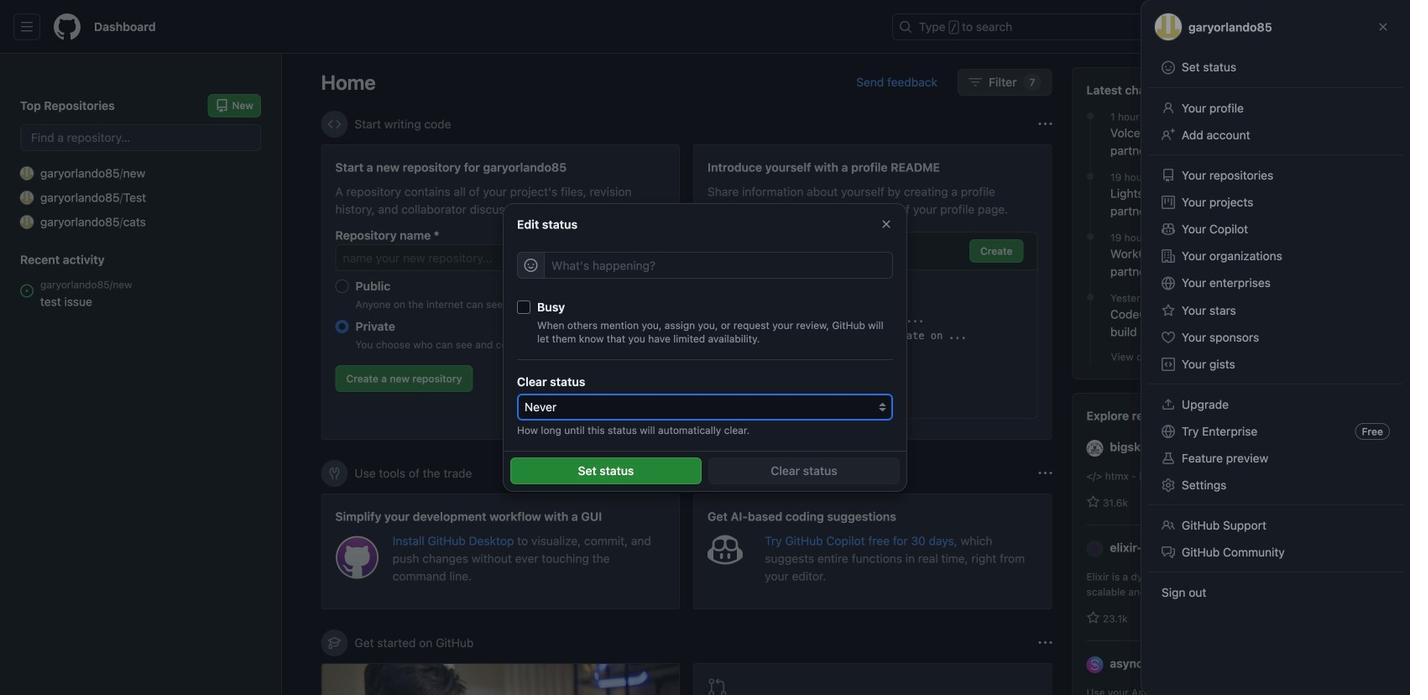 Task type: vqa. For each thing, say whether or not it's contained in the screenshot.
the right TO
no



Task type: locate. For each thing, give the bounding box(es) containing it.
1 dot fill image from the top
[[1084, 170, 1097, 183]]

homepage image
[[54, 13, 81, 40]]

3 dot fill image from the top
[[1084, 290, 1097, 304]]

2 vertical spatial dot fill image
[[1084, 290, 1097, 304]]

1 vertical spatial dot fill image
[[1084, 230, 1097, 243]]

0 vertical spatial dot fill image
[[1084, 170, 1097, 183]]

dot fill image
[[1084, 170, 1097, 183], [1084, 230, 1097, 243], [1084, 290, 1097, 304]]

star image
[[1087, 495, 1100, 509]]



Task type: describe. For each thing, give the bounding box(es) containing it.
explore element
[[1073, 67, 1371, 695]]

dot fill image
[[1084, 109, 1097, 123]]

plus image
[[1218, 20, 1232, 34]]

star image
[[1087, 611, 1100, 625]]

2 dot fill image from the top
[[1084, 230, 1097, 243]]

explore repositories navigation
[[1073, 393, 1371, 695]]

account element
[[0, 54, 282, 695]]

triangle down image
[[1238, 20, 1252, 34]]

command palette image
[[1166, 20, 1180, 34]]



